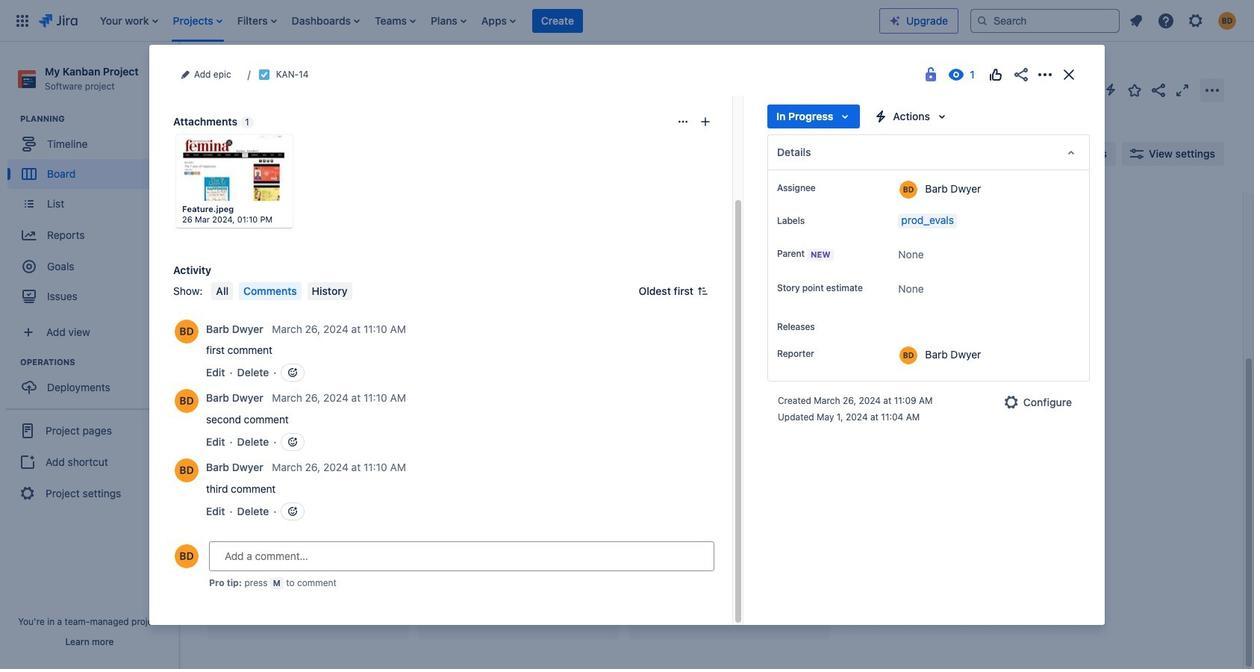 Task type: vqa. For each thing, say whether or not it's contained in the screenshot.
Task icon to the left
no



Task type: locate. For each thing, give the bounding box(es) containing it.
vote options: no one has voted for this issue yet. image
[[987, 66, 1005, 84]]

details element
[[768, 134, 1090, 170]]

1 more information about barb dwyer image from the top
[[175, 320, 199, 344]]

None search field
[[971, 9, 1120, 32]]

more options for attachments image
[[677, 116, 689, 128]]

add reaction image
[[287, 367, 299, 379], [287, 506, 299, 518]]

0 vertical spatial group
[[7, 113, 179, 316]]

add reaction image down add reaction image
[[287, 506, 299, 518]]

to do element
[[219, 205, 259, 216]]

actions image
[[1037, 66, 1055, 84]]

menu bar
[[209, 282, 355, 300]]

0 vertical spatial more information about barb dwyer image
[[175, 320, 199, 344]]

jira image
[[39, 12, 77, 30], [39, 12, 77, 30]]

add reaction image up add reaction image
[[287, 367, 299, 379]]

7 list item from the left
[[477, 0, 521, 41]]

1 list item from the left
[[95, 0, 162, 41]]

2 add reaction image from the top
[[287, 506, 299, 518]]

more information about barb dwyer image
[[175, 320, 199, 344], [175, 389, 199, 413], [175, 459, 199, 482]]

list
[[92, 0, 880, 41], [1123, 7, 1246, 34]]

Search field
[[971, 9, 1120, 32]]

list item
[[95, 0, 162, 41], [168, 0, 227, 41], [233, 0, 281, 41], [287, 0, 364, 41], [370, 0, 420, 41], [426, 0, 471, 41], [477, 0, 521, 41], [532, 0, 583, 41]]

0 vertical spatial heading
[[20, 113, 179, 125]]

4 list item from the left
[[287, 0, 364, 41]]

1 vertical spatial heading
[[20, 356, 179, 368]]

reporter pin to top. only you can see pinned fields. image
[[818, 348, 830, 360]]

1 vertical spatial group
[[7, 356, 179, 407]]

heading
[[20, 113, 179, 125], [20, 356, 179, 368]]

primary element
[[9, 0, 880, 41]]

3 list item from the left
[[233, 0, 281, 41]]

goal image
[[22, 260, 36, 273]]

add reaction image
[[287, 436, 299, 448]]

dialog
[[149, 0, 1105, 625]]

1 add reaction image from the top
[[287, 367, 299, 379]]

1 vertical spatial more information about barb dwyer image
[[175, 389, 199, 413]]

1 vertical spatial add reaction image
[[287, 506, 299, 518]]

group
[[7, 113, 179, 316], [7, 356, 179, 407], [6, 409, 173, 515]]

banner
[[0, 0, 1255, 42]]

2 vertical spatial more information about barb dwyer image
[[175, 459, 199, 482]]

labels pin to top. only you can see pinned fields. image
[[808, 215, 820, 227]]

copy link to issue image
[[306, 68, 318, 80]]

1 heading from the top
[[20, 113, 179, 125]]

download image
[[243, 141, 261, 159]]

0 vertical spatial add reaction image
[[287, 367, 299, 379]]

2 vertical spatial group
[[6, 409, 173, 515]]



Task type: describe. For each thing, give the bounding box(es) containing it.
2 list item from the left
[[168, 0, 227, 41]]

8 list item from the left
[[532, 0, 583, 41]]

3 more information about barb dwyer image from the top
[[175, 459, 199, 482]]

5 list item from the left
[[370, 0, 420, 41]]

add attachment image
[[700, 116, 712, 128]]

close image
[[1061, 66, 1078, 84]]

more image
[[268, 141, 286, 159]]

search image
[[977, 15, 989, 27]]

2 heading from the top
[[20, 356, 179, 368]]

assignee pin to top. only you can see pinned fields. image
[[819, 182, 831, 194]]

2 more information about barb dwyer image from the top
[[175, 389, 199, 413]]

Search text field
[[228, 142, 340, 166]]

0 horizontal spatial list
[[92, 0, 880, 41]]

add reaction image for 3rd more information about barb dwyer image from the top of the page
[[287, 506, 299, 518]]

add reaction image for 3rd more information about barb dwyer image from the bottom of the page
[[287, 367, 299, 379]]

star kan board image
[[1126, 81, 1144, 99]]

story point estimate pin to top. only you can see pinned fields. image
[[780, 294, 792, 306]]

enter full screen image
[[1174, 81, 1192, 99]]

1 horizontal spatial list
[[1123, 7, 1246, 34]]

Add a comment… field
[[209, 541, 715, 571]]

6 list item from the left
[[426, 0, 471, 41]]

sidebar element
[[0, 42, 179, 669]]

task image
[[258, 69, 270, 81]]



